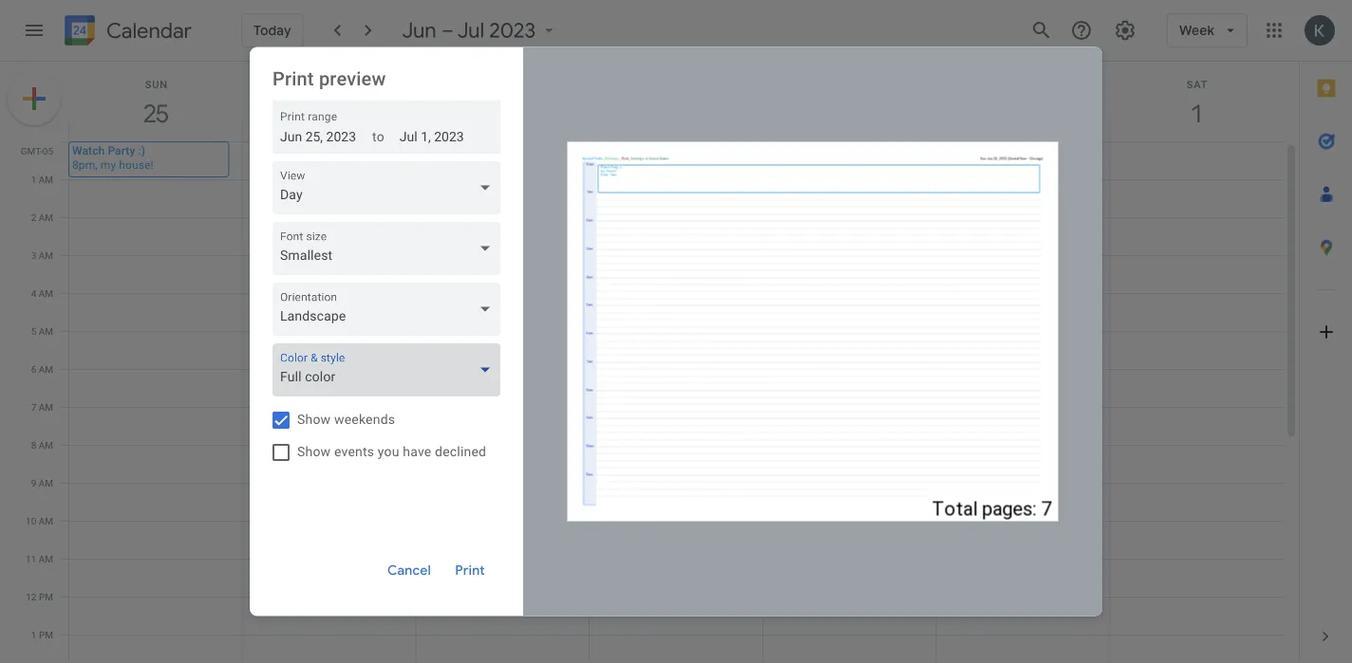 Task type: vqa. For each thing, say whether or not it's contained in the screenshot.
tasks sidebar icon
no



Task type: describe. For each thing, give the bounding box(es) containing it.
5 column header from the left
[[763, 62, 937, 142]]

10
[[26, 516, 36, 527]]

1 pm
[[31, 630, 53, 641]]

1 for 1 am
[[31, 174, 36, 185]]

house!
[[119, 158, 153, 171]]

print preview image
[[568, 142, 1059, 522]]

a
[[698, 481, 705, 494]]

5
[[31, 326, 36, 337]]

3 am
[[31, 250, 53, 261]]

cancel
[[388, 563, 431, 579]]

pm for 1 pm
[[39, 630, 53, 641]]

show events you have declined
[[297, 444, 486, 460]]

am for 9 am
[[39, 478, 53, 489]]

jun – jul 2023 button
[[395, 17, 566, 44]]

5 cell from the left
[[764, 142, 937, 664]]

calendar element
[[61, 11, 192, 53]]

6
[[31, 364, 36, 375]]

9 am
[[31, 478, 53, 489]]

cell containing office layout brainstorming
[[589, 142, 764, 664]]

2 column header from the left
[[242, 62, 416, 142]]

2
[[31, 212, 36, 223]]

cancel button
[[379, 549, 440, 594]]

grid containing watch party :)
[[0, 62, 1299, 664]]

gmt-
[[21, 145, 43, 157]]

9
[[31, 478, 36, 489]]

3 cell from the left
[[416, 142, 590, 664]]

1 am
[[31, 174, 53, 185]]

office layout brainstorming 8:30am , conf room a
[[593, 467, 734, 494]]

1 column header from the left
[[68, 62, 243, 142]]

office
[[593, 467, 624, 480]]

watch
[[72, 144, 105, 157]]

brainstorming
[[662, 467, 734, 480]]

preview
[[319, 68, 386, 90]]

jun – jul 2023
[[402, 17, 536, 44]]

2 am
[[31, 212, 53, 223]]

8:30am
[[593, 481, 632, 494]]

2 cell from the left
[[243, 142, 416, 664]]

7
[[31, 402, 36, 413]]

am for 4 am
[[39, 288, 53, 299]]

conf
[[637, 481, 661, 494]]

print preview
[[273, 68, 386, 90]]

jun
[[402, 17, 437, 44]]

jul
[[458, 17, 485, 44]]

support image
[[1071, 19, 1093, 42]]

cell containing watch party :)
[[68, 142, 243, 664]]

watch party :) 8pm , my house!
[[72, 144, 153, 171]]

to
[[372, 129, 385, 144]]

am for 3 am
[[39, 250, 53, 261]]

05
[[43, 145, 53, 157]]

events
[[334, 444, 374, 460]]

layout
[[627, 467, 659, 480]]

am for 6 am
[[39, 364, 53, 375]]

, for 8:30am
[[632, 481, 634, 494]]

8pm
[[72, 158, 95, 171]]

7 cell from the left
[[1111, 142, 1284, 664]]

10 am
[[26, 516, 53, 527]]

am for 1 am
[[39, 174, 53, 185]]

6 am
[[31, 364, 53, 375]]



Task type: locate. For each thing, give the bounding box(es) containing it.
1 horizontal spatial ,
[[632, 481, 634, 494]]

7 column header from the left
[[1110, 62, 1284, 142]]

2 vertical spatial print
[[455, 563, 485, 579]]

show left events
[[297, 444, 331, 460]]

, left my
[[95, 158, 98, 171]]

9 am from the top
[[39, 478, 53, 489]]

1 down gmt-
[[31, 174, 36, 185]]

am right 3
[[39, 250, 53, 261]]

am for 2 am
[[39, 212, 53, 223]]

1 vertical spatial print
[[280, 110, 305, 123]]

7 am from the top
[[39, 402, 53, 413]]

, for 8pm
[[95, 158, 98, 171]]

today
[[254, 22, 291, 39]]

End date text field
[[400, 125, 464, 148]]

print for print range
[[280, 110, 305, 123]]

2 am from the top
[[39, 212, 53, 223]]

have
[[403, 444, 432, 460]]

am
[[39, 174, 53, 185], [39, 212, 53, 223], [39, 250, 53, 261], [39, 288, 53, 299], [39, 326, 53, 337], [39, 364, 53, 375], [39, 402, 53, 413], [39, 440, 53, 451], [39, 478, 53, 489], [39, 516, 53, 527], [39, 554, 53, 565]]

2 show from the top
[[297, 444, 331, 460]]

pm for 12 pm
[[39, 592, 53, 603]]

show for show events you have declined
[[297, 444, 331, 460]]

print right cancel button
[[455, 563, 485, 579]]

2 pm from the top
[[39, 630, 53, 641]]

1 pm from the top
[[39, 592, 53, 603]]

you
[[378, 444, 400, 460]]

tab list
[[1300, 62, 1353, 611]]

6 cell from the left
[[937, 142, 1111, 664]]

calendar
[[106, 18, 192, 44]]

11
[[26, 554, 36, 565]]

1 down 12 at the left bottom of the page
[[31, 630, 37, 641]]

row inside grid
[[61, 142, 1284, 664]]

3 column header from the left
[[415, 62, 590, 142]]

grid
[[0, 62, 1299, 664]]

1 show from the top
[[297, 412, 331, 427]]

cell
[[68, 142, 243, 664], [243, 142, 416, 664], [416, 142, 590, 664], [589, 142, 764, 664], [764, 142, 937, 664], [937, 142, 1111, 664], [1111, 142, 1284, 664]]

0 vertical spatial print
[[273, 68, 314, 90]]

am right 2 on the left of page
[[39, 212, 53, 223]]

8
[[31, 440, 36, 451]]

pm
[[39, 592, 53, 603], [39, 630, 53, 641]]

0 vertical spatial show
[[297, 412, 331, 427]]

2 1 from the top
[[31, 630, 37, 641]]

am for 5 am
[[39, 326, 53, 337]]

11 am from the top
[[39, 554, 53, 565]]

1 vertical spatial show
[[297, 444, 331, 460]]

, inside office layout brainstorming 8:30am , conf room a
[[632, 481, 634, 494]]

12 pm
[[26, 592, 53, 603]]

1 am from the top
[[39, 174, 53, 185]]

8 am
[[31, 440, 53, 451]]

show weekends
[[297, 412, 395, 427]]

print button
[[440, 549, 501, 594]]

4 cell from the left
[[589, 142, 764, 664]]

:)
[[138, 144, 145, 157]]

range
[[308, 110, 337, 123]]

0 vertical spatial 1
[[31, 174, 36, 185]]

weekends
[[334, 412, 395, 427]]

today button
[[241, 13, 304, 47]]

print range
[[280, 110, 337, 123]]

5 am
[[31, 326, 53, 337]]

5 am from the top
[[39, 326, 53, 337]]

party
[[108, 144, 135, 157]]

12
[[26, 592, 37, 603]]

1
[[31, 174, 36, 185], [31, 630, 37, 641]]

4
[[31, 288, 36, 299]]

row containing watch party :)
[[61, 142, 1284, 664]]

am for 8 am
[[39, 440, 53, 451]]

10 am from the top
[[39, 516, 53, 527]]

1 for 1 pm
[[31, 630, 37, 641]]

1 vertical spatial ,
[[632, 481, 634, 494]]

row
[[61, 142, 1284, 664]]

, inside watch party :) 8pm , my house!
[[95, 158, 98, 171]]

pm down 12 pm
[[39, 630, 53, 641]]

gmt-05
[[21, 145, 53, 157]]

print preview element
[[0, 0, 1353, 664]]

am for 7 am
[[39, 402, 53, 413]]

am right 5
[[39, 326, 53, 337]]

am right 7
[[39, 402, 53, 413]]

am down 05
[[39, 174, 53, 185]]

, left conf at the left bottom
[[632, 481, 634, 494]]

show left "weekends"
[[297, 412, 331, 427]]

print inside button
[[455, 563, 485, 579]]

3 am from the top
[[39, 250, 53, 261]]

calendar heading
[[103, 18, 192, 44]]

8 am from the top
[[39, 440, 53, 451]]

column header
[[68, 62, 243, 142], [242, 62, 416, 142], [415, 62, 590, 142], [589, 62, 764, 142], [763, 62, 937, 142], [936, 62, 1111, 142], [1110, 62, 1284, 142]]

6 column header from the left
[[936, 62, 1111, 142]]

1 vertical spatial 1
[[31, 630, 37, 641]]

0 vertical spatial ,
[[95, 158, 98, 171]]

–
[[442, 17, 454, 44]]

4 am from the top
[[39, 288, 53, 299]]

am right 11
[[39, 554, 53, 565]]

am right 8
[[39, 440, 53, 451]]

0 vertical spatial pm
[[39, 592, 53, 603]]

show for show weekends
[[297, 412, 331, 427]]

declined
[[435, 444, 486, 460]]

3
[[31, 250, 36, 261]]

my
[[101, 158, 116, 171]]

0 horizontal spatial ,
[[95, 158, 98, 171]]

pm right 12 at the left bottom of the page
[[39, 592, 53, 603]]

Start date text field
[[280, 125, 357, 148]]

am for 10 am
[[39, 516, 53, 527]]

am right "4"
[[39, 288, 53, 299]]

print up print range
[[273, 68, 314, 90]]

1 1 from the top
[[31, 174, 36, 185]]

print left 'range'
[[280, 110, 305, 123]]

2023
[[490, 17, 536, 44]]

,
[[95, 158, 98, 171], [632, 481, 634, 494]]

print
[[273, 68, 314, 90], [280, 110, 305, 123], [455, 563, 485, 579]]

7 am
[[31, 402, 53, 413]]

am right 6
[[39, 364, 53, 375]]

am right 9 at bottom left
[[39, 478, 53, 489]]

print for print preview
[[273, 68, 314, 90]]

am for 11 am
[[39, 554, 53, 565]]

4 column header from the left
[[589, 62, 764, 142]]

show
[[297, 412, 331, 427], [297, 444, 331, 460]]

room
[[664, 481, 695, 494]]

am right 10
[[39, 516, 53, 527]]

1 vertical spatial pm
[[39, 630, 53, 641]]

6 am from the top
[[39, 364, 53, 375]]

4 am
[[31, 288, 53, 299]]

1 cell from the left
[[68, 142, 243, 664]]

11 am
[[26, 554, 53, 565]]

None field
[[273, 161, 508, 215], [273, 222, 508, 275], [273, 283, 508, 336], [273, 344, 508, 397], [273, 161, 508, 215], [273, 222, 508, 275], [273, 283, 508, 336], [273, 344, 508, 397]]



